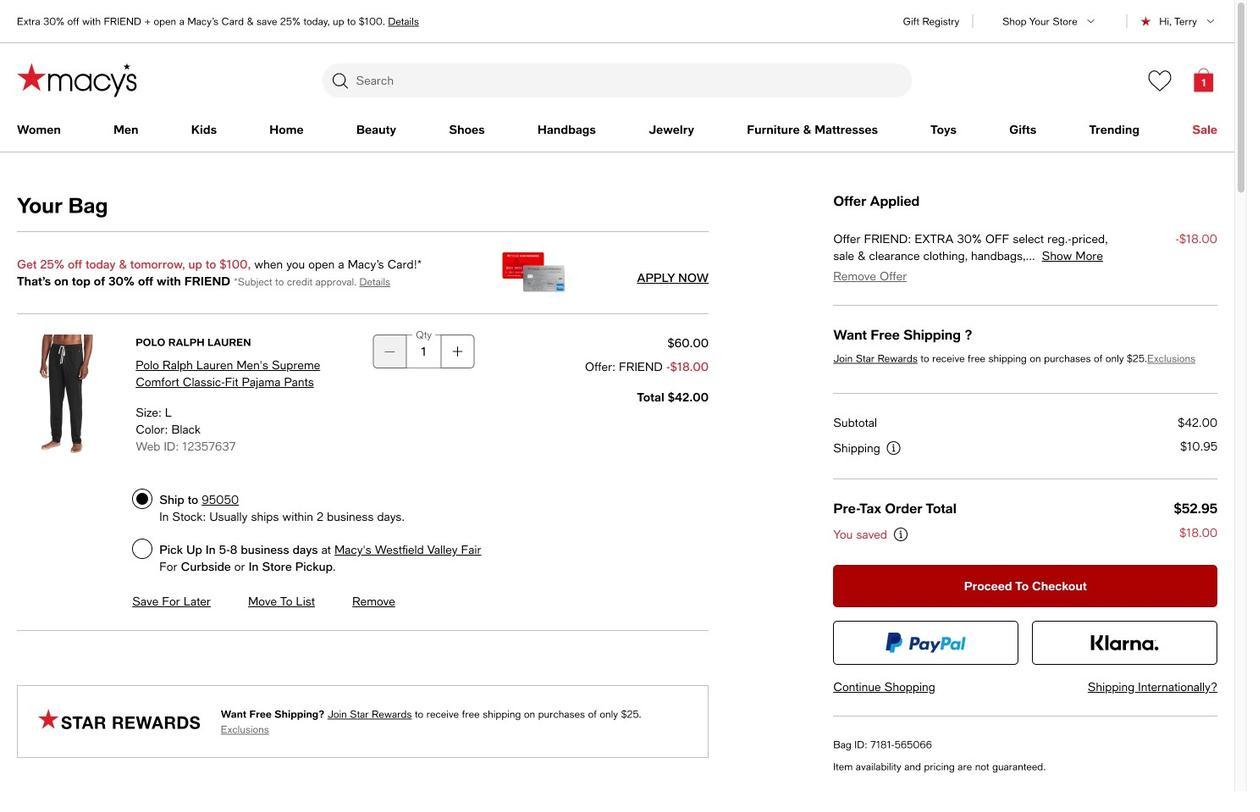 Task type: describe. For each thing, give the bounding box(es) containing it.
Search text field
[[322, 64, 913, 97]]

offers section
[[834, 192, 1218, 306]]

polo ralph lauren men's supreme comfort classic-fit pajama pants image
[[17, 335, 115, 455]]

macy's star rewards image
[[38, 709, 201, 729]]

search large image
[[330, 70, 350, 91]]



Task type: locate. For each thing, give the bounding box(es) containing it.
None number field
[[407, 335, 441, 368]]

None radio
[[132, 539, 153, 559]]

None radio
[[132, 489, 153, 509]]

order summary section
[[827, 394, 1225, 774]]



Task type: vqa. For each thing, say whether or not it's contained in the screenshot.
offers section
yes



